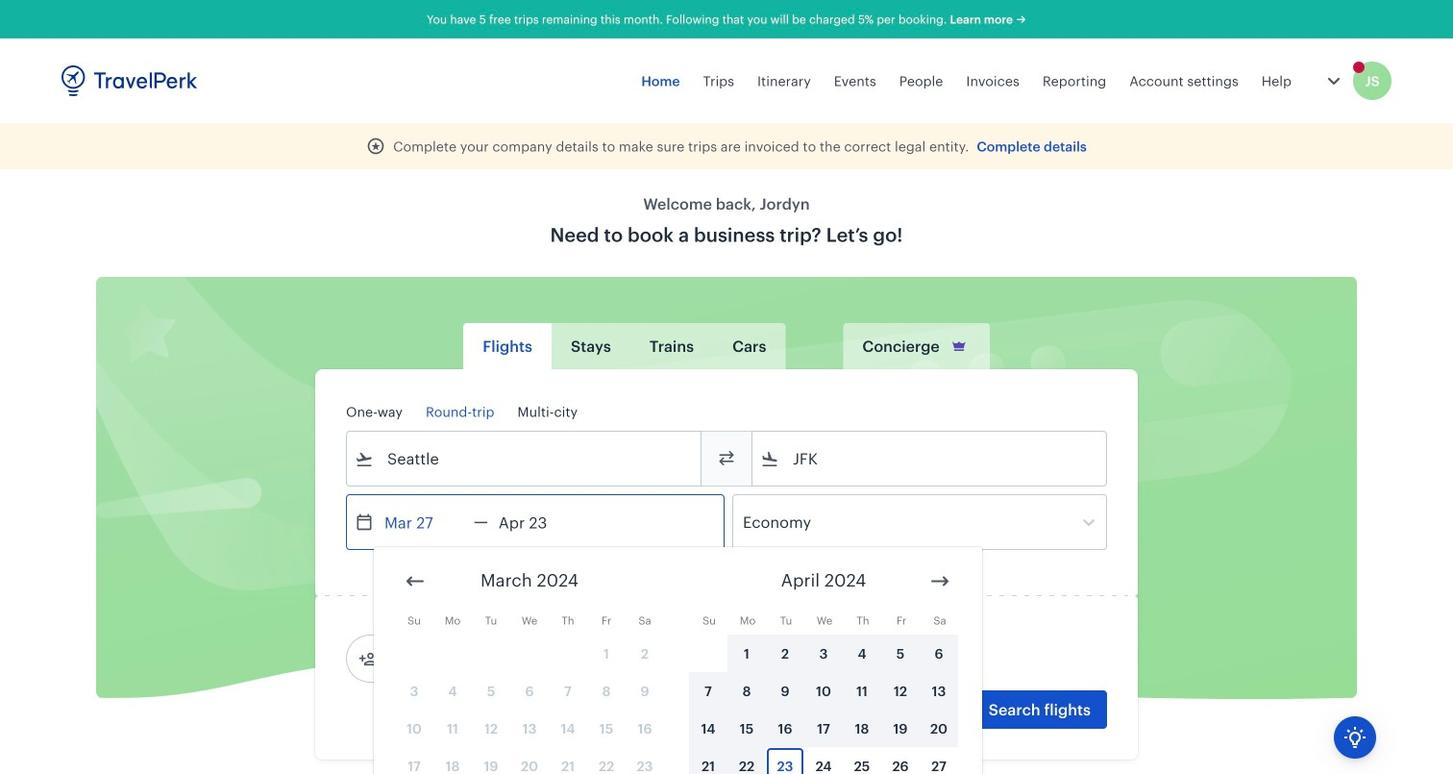 Task type: locate. For each thing, give the bounding box(es) containing it.
calendar application
[[374, 547, 1454, 774]]

To search field
[[780, 443, 1082, 474]]

move backward to switch to the previous month. image
[[404, 570, 427, 593]]

Add first traveler search field
[[378, 643, 578, 674]]

Depart text field
[[374, 495, 474, 549]]

move forward to switch to the next month. image
[[929, 570, 952, 593]]



Task type: describe. For each thing, give the bounding box(es) containing it.
From search field
[[374, 443, 676, 474]]

Return text field
[[488, 495, 588, 549]]



